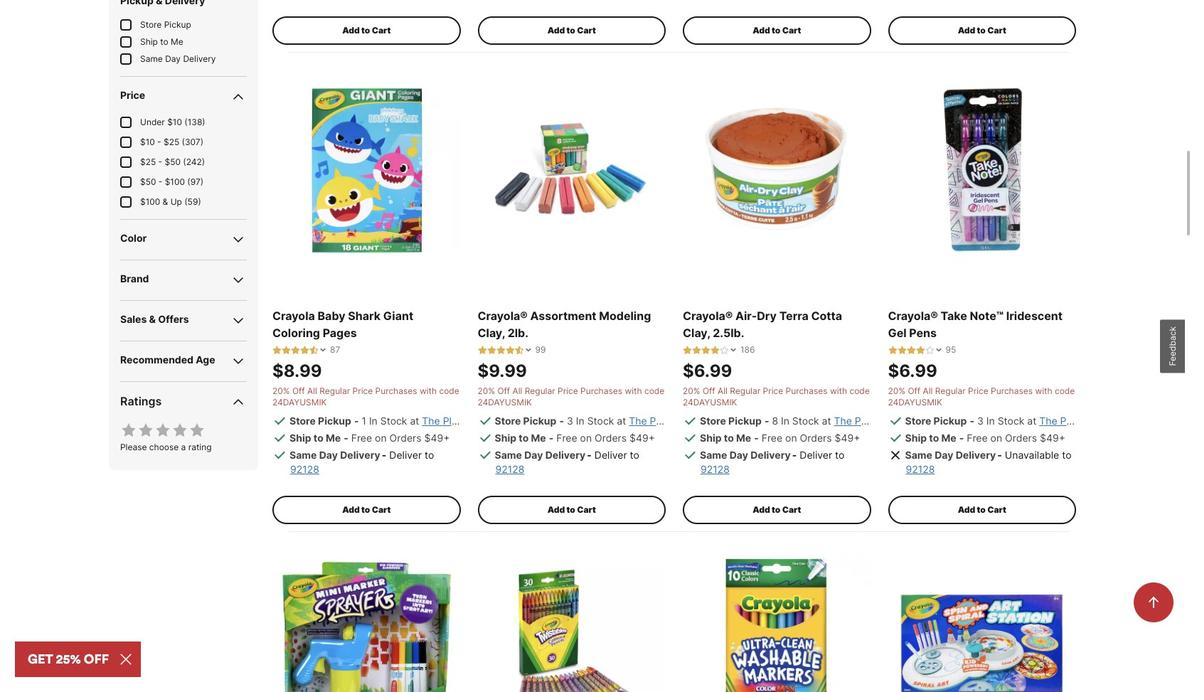 Task type: vqa. For each thing, say whether or not it's contained in the screenshot.
$10
yes



Task type: describe. For each thing, give the bounding box(es) containing it.
( up the 307
[[185, 117, 188, 127]]

valley for clay,
[[936, 415, 963, 427]]

age
[[196, 354, 215, 366]]

sales & offers
[[120, 313, 189, 325]]

me for crayola® assortment modeling clay, 2lb.
[[531, 432, 546, 444]]

with for crayola® air-dry terra cotta clay, 2.5lb.
[[831, 386, 848, 397]]

store for crayola® take note™ iridescent gel pens
[[906, 415, 932, 427]]

delivery for crayola baby shark giant coloring pages
[[340, 449, 381, 461]]

sales
[[120, 313, 147, 325]]

) for $50 - $100 ( 97 )
[[201, 176, 204, 187]]

the for crayola baby shark giant coloring pages
[[422, 415, 440, 427]]

in for dry
[[782, 415, 790, 427]]

crayola baby shark giant coloring pages link
[[273, 308, 461, 342]]

same day delivery
[[140, 53, 216, 64]]

crayola® for crayola® assortment modeling clay, 2lb.
[[478, 309, 528, 323]]

terra
[[780, 309, 809, 323]]

on for crayola baby shark giant coloring pages
[[375, 432, 387, 444]]

clay, inside crayola® air-dry terra cotta clay, 2.5lb.
[[683, 326, 711, 340]]

plaza for crayola® assortment modeling clay, 2lb.
[[650, 415, 676, 427]]

free for cotta
[[762, 432, 783, 444]]

offers
[[158, 313, 189, 325]]

same day delivery - unavailable to 92128
[[906, 449, 1072, 476]]

clay, inside crayola® assortment modeling clay, 2lb.
[[478, 326, 505, 340]]

ship to me
[[140, 36, 183, 47]]

up
[[171, 196, 182, 207]]

186 dialog
[[683, 345, 755, 356]]

crayola® air-dry terra cotta clay, 2.5lb.
[[683, 309, 843, 340]]

$8.99
[[273, 361, 322, 382]]

crayola
[[273, 309, 315, 323]]

20% for crayola® air-dry terra cotta clay, 2.5lb.
[[683, 386, 701, 397]]

tabler image inside 186 dialog
[[693, 346, 702, 355]]

tabler image inside 99 dialog
[[506, 346, 515, 355]]

day for crayola® assortment modeling clay, 2lb.
[[525, 449, 543, 461]]

stock for crayola® take note™ iridescent gel pens
[[998, 415, 1025, 427]]

off for crayola® take note™ iridescent gel pens
[[908, 386, 921, 397]]

code for crayola baby shark giant coloring pages
[[439, 386, 460, 397]]

$49+ for crayola baby shark giant coloring pages
[[425, 432, 450, 444]]

color
[[120, 232, 147, 244]]

day for crayola® air-dry terra cotta clay, 2.5lb.
[[730, 449, 749, 461]]

0 horizontal spatial $50
[[140, 176, 156, 187]]

cotta
[[812, 309, 843, 323]]

138
[[188, 117, 202, 127]]

ratings
[[120, 394, 162, 408]]

87 dialog
[[273, 345, 340, 356]]

assortment
[[531, 309, 597, 323]]

crayola® assortment modeling clay, 2lb. link
[[478, 308, 666, 342]]

orders for crayola baby shark giant coloring pages
[[390, 432, 422, 444]]

8 at from the left
[[1089, 415, 1098, 427]]

delivery for crayola® take note™ iridescent gel pens
[[956, 449, 997, 461]]

) for $25 - $50 ( 242 )
[[202, 156, 205, 167]]

$9.99 20% off all regular price purchases with code 24dayusmik
[[478, 361, 665, 408]]

$50 - $100 ( 97 )
[[140, 176, 204, 187]]

all for crayola® assortment modeling clay, 2lb.
[[513, 386, 523, 397]]

recommended
[[120, 354, 194, 366]]

deliver for $6.99
[[800, 449, 833, 461]]

ship to me - free on orders $49+ for gel
[[906, 432, 1066, 444]]

3 for $9.99
[[567, 415, 574, 427]]

crayola&#xae; twistables colored pencils, 30ct. image
[[478, 555, 666, 693]]

1 vertical spatial $25
[[140, 156, 156, 167]]

95 button
[[889, 345, 957, 356]]

2 imperial from the left
[[690, 415, 728, 427]]

crayola® take note™ iridescent gel pens link
[[889, 308, 1077, 342]]

( for 59
[[185, 196, 188, 207]]

$49+ for crayola® assortment modeling clay, 2lb.
[[630, 432, 655, 444]]

in for shark
[[369, 415, 378, 427]]

code for crayola® assortment modeling clay, 2lb.
[[645, 386, 665, 397]]

pickup for crayola® take note™ iridescent gel pens
[[934, 415, 968, 427]]

all for crayola® air-dry terra cotta clay, 2.5lb.
[[718, 386, 728, 397]]

delivery for crayola® assortment modeling clay, 2lb.
[[546, 449, 586, 461]]

$100 & up ( 59 )
[[140, 196, 201, 207]]

same day delivery - deliver to 92128 for $6.99
[[700, 449, 845, 476]]

price for crayola® assortment modeling clay, 2lb.
[[558, 386, 578, 397]]

dry
[[757, 309, 777, 323]]

2.5lb.
[[713, 326, 745, 340]]

same for crayola® take note™ iridescent gel pens
[[906, 449, 933, 461]]

87 button
[[273, 345, 340, 356]]

plaza for crayola® air-dry terra cotta clay, 2.5lb.
[[855, 415, 881, 427]]

with for crayola® assortment modeling clay, 2lb.
[[625, 386, 642, 397]]

3 at from the left
[[617, 415, 627, 427]]

please choose a rating
[[120, 442, 212, 452]]

store pickup - 1 in stock at the plaza at imperial valley
[[290, 415, 551, 427]]

24dayusmik for crayola® take note™ iridescent gel pens
[[889, 397, 943, 408]]

5 at from the left
[[822, 415, 832, 427]]

modeling
[[599, 309, 651, 323]]

free for coloring
[[351, 432, 372, 444]]

$6.99 20% off all regular price purchases with code 24dayusmik for dry
[[683, 361, 870, 408]]

3 for $6.99
[[978, 415, 984, 427]]

$25 - $50 ( 242 )
[[140, 156, 205, 167]]

crayola baby shark giant coloring pages image
[[273, 75, 461, 263]]

code for crayola® air-dry terra cotta clay, 2.5lb.
[[850, 386, 870, 397]]

recommended age
[[120, 354, 215, 366]]

the for crayola® assortment modeling clay, 2lb.
[[629, 415, 647, 427]]

pages
[[323, 326, 357, 340]]

$6.99 for pens
[[889, 361, 938, 382]]

a
[[181, 442, 186, 452]]

$49+ for crayola® take note™ iridescent gel pens
[[1041, 432, 1066, 444]]

with for crayola baby shark giant coloring pages
[[420, 386, 437, 397]]

same for crayola baby shark giant coloring pages
[[290, 449, 317, 461]]

store pickup
[[140, 19, 191, 30]]

store pickup - 3 in stock at the plaza at imperial valley for $6.99
[[906, 415, 1169, 427]]

( for 97
[[187, 176, 191, 187]]

to inside 'same day delivery - unavailable to 92128'
[[1063, 449, 1072, 461]]

giant
[[383, 309, 414, 323]]

same for crayola® air-dry terra cotta clay, 2.5lb.
[[700, 449, 728, 461]]

the for crayola® air-dry terra cotta clay, 2.5lb.
[[834, 415, 853, 427]]

1 vertical spatial $10
[[140, 136, 155, 147]]

deliver for $8.99
[[390, 449, 422, 461]]

97
[[191, 176, 201, 187]]

code for crayola® take note™ iridescent gel pens
[[1055, 386, 1076, 397]]

ship for crayola® take note™ iridescent gel pens
[[906, 432, 927, 444]]

186
[[741, 345, 755, 355]]

crayola® for crayola® take note™ iridescent gel pens
[[889, 309, 939, 323]]

store pickup - 3 in stock at the plaza at imperial valley for $9.99
[[495, 415, 758, 427]]

iridescent
[[1007, 309, 1063, 323]]

1
[[362, 415, 367, 427]]

store for crayola baby shark giant coloring pages
[[290, 415, 316, 427]]

4 at from the left
[[678, 415, 688, 427]]

store up ship to me
[[140, 19, 162, 30]]

59
[[188, 196, 198, 207]]

free for gel
[[967, 432, 988, 444]]

store pickup - 8 in stock at the plaza at imperial valley
[[700, 415, 963, 427]]

orders for crayola® take note™ iridescent gel pens
[[1006, 432, 1038, 444]]

pens
[[910, 326, 937, 340]]

crayola® air-dry terra cotta clay, 2.5lb. link
[[683, 308, 872, 342]]

orders for crayola® air-dry terra cotta clay, 2.5lb.
[[800, 432, 832, 444]]

1 at from the left
[[410, 415, 419, 427]]

92128 for crayola® take note™ iridescent gel pens
[[906, 463, 935, 476]]

same day delivery - deliver to 92128 for $9.99
[[495, 449, 640, 476]]

crayola&#xae; take note&#x2122; iridescent gel pens image
[[889, 75, 1077, 263]]

regular for assortment
[[525, 386, 556, 397]]

coloring
[[273, 326, 320, 340]]

2 at from the left
[[471, 415, 481, 427]]

store for crayola® air-dry terra cotta clay, 2.5lb.
[[700, 415, 727, 427]]

0 vertical spatial $100
[[165, 176, 185, 187]]

choose
[[149, 442, 179, 452]]

baby
[[318, 309, 346, 323]]

1 horizontal spatial $10
[[167, 117, 182, 127]]



Task type: locate. For each thing, give the bounding box(es) containing it.
$6.99
[[683, 361, 733, 382], [889, 361, 938, 382]]

stock up unavailable
[[998, 415, 1025, 427]]

stock for crayola® air-dry terra cotta clay, 2.5lb.
[[793, 415, 820, 427]]

note™
[[970, 309, 1004, 323]]

& left up
[[163, 196, 168, 207]]

price up under
[[120, 89, 145, 101]]

add to cart button
[[273, 16, 461, 45], [478, 16, 666, 45], [683, 16, 872, 45], [889, 16, 1077, 45], [273, 496, 461, 525], [478, 496, 666, 525], [683, 496, 872, 525], [889, 496, 1077, 525]]

24dayusmik down $8.99
[[273, 397, 327, 408]]

20% for crayola baby shark giant coloring pages
[[273, 386, 290, 397]]

imperial for pages
[[483, 415, 521, 427]]

3 free from the left
[[762, 432, 783, 444]]

unavailable
[[1006, 449, 1060, 461]]

2 the from the left
[[629, 415, 647, 427]]

0 horizontal spatial $6.99
[[683, 361, 733, 382]]

20%
[[273, 386, 290, 397], [478, 386, 495, 397], [683, 386, 701, 397], [889, 386, 906, 397]]

186 button
[[683, 345, 755, 356]]

1 horizontal spatial clay,
[[683, 326, 711, 340]]

1 $6.99 20% off all regular price purchases with code 24dayusmik from the left
[[683, 361, 870, 408]]

clay, up 186 dialog
[[683, 326, 711, 340]]

regular down 95
[[936, 386, 966, 397]]

3 code from the left
[[850, 386, 870, 397]]

code inside the $9.99 20% off all regular price purchases with code 24dayusmik
[[645, 386, 665, 397]]

3 with from the left
[[831, 386, 848, 397]]

2 in from the left
[[576, 415, 585, 427]]

1 3 from the left
[[567, 415, 574, 427]]

all
[[308, 386, 317, 397], [513, 386, 523, 397], [718, 386, 728, 397], [924, 386, 933, 397]]

0 vertical spatial &
[[163, 196, 168, 207]]

clay, up 99 dropdown button
[[478, 326, 505, 340]]

gel
[[889, 326, 907, 340]]

92128 inside 'same day delivery - unavailable to 92128'
[[906, 463, 935, 476]]

0 horizontal spatial 3
[[567, 415, 574, 427]]

add to cart
[[342, 25, 391, 35], [548, 25, 596, 35], [753, 25, 802, 35], [958, 25, 1007, 35], [342, 505, 391, 515], [548, 505, 596, 515], [753, 505, 802, 515], [958, 505, 1007, 515]]

-
[[157, 136, 161, 147], [158, 156, 162, 167], [159, 176, 163, 187], [354, 415, 359, 427], [560, 415, 564, 427], [765, 415, 770, 427], [970, 415, 975, 427], [344, 432, 349, 444], [549, 432, 554, 444], [755, 432, 759, 444], [960, 432, 965, 444], [382, 449, 387, 461], [587, 449, 592, 461], [793, 449, 797, 461], [998, 449, 1003, 461]]

3 $49+ from the left
[[835, 432, 861, 444]]

crayola® for crayola® air-dry terra cotta clay, 2.5lb.
[[683, 309, 733, 323]]

2 horizontal spatial deliver
[[800, 449, 833, 461]]

with inside $8.99 20% off all regular price purchases with code 24dayusmik
[[420, 386, 437, 397]]

1 stock from the left
[[381, 415, 407, 427]]

2 valley from the left
[[730, 415, 758, 427]]

off inside the $9.99 20% off all regular price purchases with code 24dayusmik
[[498, 386, 510, 397]]

20% for crayola® take note™ iridescent gel pens
[[889, 386, 906, 397]]

3 all from the left
[[718, 386, 728, 397]]

purchases inside the $9.99 20% off all regular price purchases with code 24dayusmik
[[581, 386, 623, 397]]

delivery down ship to me
[[183, 53, 216, 64]]

1 horizontal spatial 3
[[978, 415, 984, 427]]

crayola® inside crayola® air-dry terra cotta clay, 2.5lb.
[[683, 309, 733, 323]]

brand
[[120, 272, 149, 284]]

$100 left up
[[140, 196, 160, 207]]

1 vertical spatial &
[[149, 313, 156, 325]]

99 dialog
[[478, 345, 546, 356]]

all inside the $9.99 20% off all regular price purchases with code 24dayusmik
[[513, 386, 523, 397]]

1 imperial from the left
[[483, 415, 521, 427]]

4 off from the left
[[908, 386, 921, 397]]

2 orders from the left
[[595, 432, 627, 444]]

$50 up $100 & up ( 59 )
[[140, 176, 156, 187]]

take
[[941, 309, 968, 323]]

orders down store pickup - 8 in stock at the plaza at imperial valley
[[800, 432, 832, 444]]

off inside $8.99 20% off all regular price purchases with code 24dayusmik
[[292, 386, 305, 397]]

3 92128 from the left
[[701, 463, 730, 476]]

1 horizontal spatial $6.99 20% off all regular price purchases with code 24dayusmik
[[889, 361, 1076, 408]]

) for $100 & up ( 59 )
[[198, 196, 201, 207]]

( up 59 on the left top of the page
[[187, 176, 191, 187]]

valley for pages
[[523, 415, 551, 427]]

all down $8.99
[[308, 386, 317, 397]]

price for crayola® take note™ iridescent gel pens
[[969, 386, 989, 397]]

2lb.
[[508, 326, 529, 340]]

24dayusmik
[[273, 397, 327, 408], [478, 397, 532, 408], [683, 397, 738, 408], [889, 397, 943, 408]]

under $10 ( 138 )
[[140, 117, 205, 127]]

store
[[140, 19, 162, 30], [290, 415, 316, 427], [495, 415, 521, 427], [700, 415, 727, 427], [906, 415, 932, 427]]

0 horizontal spatial deliver
[[390, 449, 422, 461]]

1 code from the left
[[439, 386, 460, 397]]

orders down store pickup - 1 in stock at the plaza at imperial valley
[[390, 432, 422, 444]]

price for crayola baby shark giant coloring pages
[[353, 386, 373, 397]]

off down the 95 dropdown button at right
[[908, 386, 921, 397]]

) up $50 - $100 ( 97 )
[[202, 156, 205, 167]]

me for crayola® air-dry terra cotta clay, 2.5lb.
[[737, 432, 752, 444]]

purchases inside $8.99 20% off all regular price purchases with code 24dayusmik
[[375, 386, 417, 397]]

( down under $10 ( 138 )
[[182, 136, 185, 147]]

all for crayola baby shark giant coloring pages
[[308, 386, 317, 397]]

under
[[140, 117, 165, 127]]

20% down 186 dialog
[[683, 386, 701, 397]]

3 ship to me - free on orders $49+ from the left
[[700, 432, 861, 444]]

pickup for crayola® assortment modeling clay, 2lb.
[[524, 415, 557, 427]]

99
[[536, 345, 546, 355]]

1 horizontal spatial &
[[163, 196, 168, 207]]

0 vertical spatial $50
[[165, 156, 181, 167]]

4 all from the left
[[924, 386, 933, 397]]

$100 up up
[[165, 176, 185, 187]]

pickup
[[164, 19, 191, 30], [318, 415, 352, 427], [524, 415, 557, 427], [729, 415, 762, 427], [934, 415, 968, 427]]

in right 1
[[369, 415, 378, 427]]

purchases
[[375, 386, 417, 397], [581, 386, 623, 397], [786, 386, 828, 397], [991, 386, 1033, 397]]

same inside 'same day delivery - unavailable to 92128'
[[906, 449, 933, 461]]

$6.99 20% off all regular price purchases with code 24dayusmik
[[683, 361, 870, 408], [889, 361, 1076, 408]]

on down store pickup - 1 in stock at the plaza at imperial valley
[[375, 432, 387, 444]]

) down 138
[[200, 136, 204, 147]]

1 on from the left
[[375, 432, 387, 444]]

pickup left 1
[[318, 415, 352, 427]]

off
[[292, 386, 305, 397], [498, 386, 510, 397], [703, 386, 716, 397], [908, 386, 921, 397]]

1 horizontal spatial $6.99
[[889, 361, 938, 382]]

with
[[420, 386, 437, 397], [625, 386, 642, 397], [831, 386, 848, 397], [1036, 386, 1053, 397]]

store left 8
[[700, 415, 727, 427]]

ship to me - free on orders $49+ for cotta
[[700, 432, 861, 444]]

in for note™
[[987, 415, 996, 427]]

free down the $9.99 20% off all regular price purchases with code 24dayusmik on the bottom
[[557, 432, 578, 444]]

plaza for crayola baby shark giant coloring pages
[[443, 415, 469, 427]]

regular inside the $9.99 20% off all regular price purchases with code 24dayusmik
[[525, 386, 556, 397]]

$25 up $25 - $50 ( 242 )
[[164, 136, 180, 147]]

1 ship to me - free on orders $49+ from the left
[[290, 432, 450, 444]]

1 off from the left
[[292, 386, 305, 397]]

1 horizontal spatial $50
[[165, 156, 181, 167]]

pickup left 8
[[729, 415, 762, 427]]

$6.99 20% off all regular price purchases with code 24dayusmik up 8
[[683, 361, 870, 408]]

crayola baby shark giant coloring pages
[[273, 309, 414, 340]]

2 3 from the left
[[978, 415, 984, 427]]

store pickup - 3 in stock at the plaza at imperial valley down the $9.99 20% off all regular price purchases with code 24dayusmik on the bottom
[[495, 415, 758, 427]]

pickup for crayola® air-dry terra cotta clay, 2.5lb.
[[729, 415, 762, 427]]

me
[[171, 36, 183, 47], [326, 432, 341, 444], [531, 432, 546, 444], [737, 432, 752, 444], [942, 432, 957, 444]]

) for $10 - $25 ( 307 )
[[200, 136, 204, 147]]

1 horizontal spatial store pickup - 3 in stock at the plaza at imperial valley
[[906, 415, 1169, 427]]

1 $49+ from the left
[[425, 432, 450, 444]]

crayola® assortment modeling clay, 2lb.
[[478, 309, 651, 340]]

$6.99 20% off all regular price purchases with code 24dayusmik for note™
[[889, 361, 1076, 408]]

on up 'same day delivery - unavailable to 92128'
[[991, 432, 1003, 444]]

4 free from the left
[[967, 432, 988, 444]]

store down $9.99
[[495, 415, 521, 427]]

imperial for pens
[[1101, 415, 1138, 427]]

$50
[[165, 156, 181, 167], [140, 176, 156, 187]]

purchases for crayola® take note™ iridescent gel pens
[[991, 386, 1033, 397]]

1 free from the left
[[351, 432, 372, 444]]

3 24dayusmik from the left
[[683, 397, 738, 408]]

delivery inside 'same day delivery - unavailable to 92128'
[[956, 449, 997, 461]]

2 with from the left
[[625, 386, 642, 397]]

3 crayola® from the left
[[889, 309, 939, 323]]

$10 up the $10 - $25 ( 307 )
[[167, 117, 182, 127]]

me for crayola® take note™ iridescent gel pens
[[942, 432, 957, 444]]

0 horizontal spatial store pickup - 3 in stock at the plaza at imperial valley
[[495, 415, 758, 427]]

day for crayola® take note™ iridescent gel pens
[[935, 449, 954, 461]]

- inside 'same day delivery - unavailable to 92128'
[[998, 449, 1003, 461]]

delivery down 1
[[340, 449, 381, 461]]

ship to me - free on orders $49+ down the $9.99 20% off all regular price purchases with code 24dayusmik on the bottom
[[495, 432, 655, 444]]

$100
[[165, 176, 185, 187], [140, 196, 160, 207]]

0 horizontal spatial $100
[[140, 196, 160, 207]]

off down $8.99
[[292, 386, 305, 397]]

1 horizontal spatial $100
[[165, 176, 185, 187]]

1 same day delivery - deliver to 92128 from the left
[[290, 449, 434, 476]]

on
[[375, 432, 387, 444], [580, 432, 592, 444], [786, 432, 798, 444], [991, 432, 1003, 444]]

with for crayola® take note™ iridescent gel pens
[[1036, 386, 1053, 397]]

1 deliver from the left
[[390, 449, 422, 461]]

off down $9.99
[[498, 386, 510, 397]]

4 20% from the left
[[889, 386, 906, 397]]

7 at from the left
[[1028, 415, 1037, 427]]

on down the $9.99 20% off all regular price purchases with code 24dayusmik on the bottom
[[580, 432, 592, 444]]

3 regular from the left
[[730, 386, 761, 397]]

crayola&#xae; assortment modeling clay, 2lb. image
[[478, 75, 666, 263]]

delivery down 8
[[751, 449, 791, 461]]

1 horizontal spatial same day delivery - deliver to 92128
[[495, 449, 640, 476]]

crayola&#xae; mini marker sprayer set image
[[273, 555, 461, 693]]

92128 for crayola baby shark giant coloring pages
[[290, 463, 319, 476]]

2 on from the left
[[580, 432, 592, 444]]

0 horizontal spatial $10
[[140, 136, 155, 147]]

plaza for crayola® take note™ iridescent gel pens
[[1061, 415, 1086, 427]]

tabler image
[[273, 346, 282, 355], [282, 346, 291, 355], [291, 346, 300, 355], [300, 346, 310, 355], [310, 346, 319, 355], [506, 346, 515, 355], [683, 346, 693, 355], [702, 346, 711, 355], [711, 346, 720, 355], [720, 346, 730, 355], [898, 346, 907, 355], [916, 346, 926, 355], [926, 346, 935, 355], [120, 422, 137, 439], [137, 422, 154, 439], [189, 422, 206, 439]]

orders for crayola® assortment modeling clay, 2lb.
[[595, 432, 627, 444]]

clay,
[[478, 326, 505, 340], [683, 326, 711, 340]]

free up 'same day delivery - unavailable to 92128'
[[967, 432, 988, 444]]

0 horizontal spatial same day delivery - deliver to 92128
[[290, 449, 434, 476]]

at
[[410, 415, 419, 427], [471, 415, 481, 427], [617, 415, 627, 427], [678, 415, 688, 427], [822, 415, 832, 427], [883, 415, 893, 427], [1028, 415, 1037, 427], [1089, 415, 1098, 427]]

2 free from the left
[[557, 432, 578, 444]]

1 orders from the left
[[390, 432, 422, 444]]

4 valley from the left
[[1141, 415, 1169, 427]]

1 in from the left
[[369, 415, 378, 427]]

1 horizontal spatial $25
[[164, 136, 180, 147]]

0 horizontal spatial clay,
[[478, 326, 505, 340]]

24dayusmik down $9.99
[[478, 397, 532, 408]]

0 vertical spatial $25
[[164, 136, 180, 147]]

delivery for crayola® air-dry terra cotta clay, 2.5lb.
[[751, 449, 791, 461]]

$50 up $50 - $100 ( 97 )
[[165, 156, 181, 167]]

2 crayola® from the left
[[683, 309, 733, 323]]

2 stock from the left
[[588, 415, 614, 427]]

regular for air-
[[730, 386, 761, 397]]

the for crayola® take note™ iridescent gel pens
[[1040, 415, 1058, 427]]

0 horizontal spatial $25
[[140, 156, 156, 167]]

3 imperial from the left
[[896, 415, 933, 427]]

)
[[202, 117, 205, 127], [200, 136, 204, 147], [202, 156, 205, 167], [201, 176, 204, 187], [198, 196, 201, 207]]

2 20% from the left
[[478, 386, 495, 397]]

3 on from the left
[[786, 432, 798, 444]]

pickup for crayola baby shark giant coloring pages
[[318, 415, 352, 427]]

orders up unavailable
[[1006, 432, 1038, 444]]

free for 2lb.
[[557, 432, 578, 444]]

in up 'same day delivery - unavailable to 92128'
[[987, 415, 996, 427]]

regular down 87
[[320, 386, 350, 397]]

8
[[773, 415, 779, 427]]

crayola® up 2.5lb.
[[683, 309, 733, 323]]

$6.99 for clay,
[[683, 361, 733, 382]]

2 horizontal spatial crayola®
[[889, 309, 939, 323]]

ship to me - free on orders $49+ down 8
[[700, 432, 861, 444]]

4 on from the left
[[991, 432, 1003, 444]]

$49+ for crayola® air-dry terra cotta clay, 2.5lb.
[[835, 432, 861, 444]]

crayola&#xae; air-dry terra cotta clay, 2.5lb. image
[[683, 75, 872, 263]]

same
[[140, 53, 163, 64], [290, 449, 317, 461], [495, 449, 522, 461], [700, 449, 728, 461], [906, 449, 933, 461]]

purchases for crayola® air-dry terra cotta clay, 2.5lb.
[[786, 386, 828, 397]]

same day delivery - deliver to 92128 for $8.99
[[290, 449, 434, 476]]

ship to me - free on orders $49+ for coloring
[[290, 432, 450, 444]]

day for crayola baby shark giant coloring pages
[[319, 449, 338, 461]]

0 vertical spatial $10
[[167, 117, 182, 127]]

& right 'sales'
[[149, 313, 156, 325]]

99 button
[[478, 345, 546, 356]]

price inside $8.99 20% off all regular price purchases with code 24dayusmik
[[353, 386, 373, 397]]

4 ship to me - free on orders $49+ from the left
[[906, 432, 1066, 444]]

purchases for crayola baby shark giant coloring pages
[[375, 386, 417, 397]]

4 with from the left
[[1036, 386, 1053, 397]]

24dayusmik for crayola baby shark giant coloring pages
[[273, 397, 327, 408]]

4 code from the left
[[1055, 386, 1076, 397]]

price down crayola® take note™ iridescent gel pens
[[969, 386, 989, 397]]

24dayusmik down 186 dialog
[[683, 397, 738, 408]]

ship to me - free on orders $49+ for 2lb.
[[495, 432, 655, 444]]

store pickup - 3 in stock at the plaza at imperial valley up unavailable
[[906, 415, 1169, 427]]

store down $8.99
[[290, 415, 316, 427]]

regular for baby
[[320, 386, 350, 397]]

307
[[185, 136, 200, 147]]

all for crayola® take note™ iridescent gel pens
[[924, 386, 933, 397]]

crayola® up pens at the right of page
[[889, 309, 939, 323]]

delivery down the $9.99 20% off all regular price purchases with code 24dayusmik on the bottom
[[546, 449, 586, 461]]

( down the 307
[[183, 156, 186, 167]]

the
[[422, 415, 440, 427], [629, 415, 647, 427], [834, 415, 853, 427], [1040, 415, 1058, 427]]

off for crayola® assortment modeling clay, 2lb.
[[498, 386, 510, 397]]

$25
[[164, 136, 180, 147], [140, 156, 156, 167]]

( for 307
[[182, 136, 185, 147]]

all down 186 dropdown button
[[718, 386, 728, 397]]

crayola® take note™ iridescent gel pens
[[889, 309, 1063, 340]]

free down 8
[[762, 432, 783, 444]]

plaza
[[443, 415, 469, 427], [650, 415, 676, 427], [855, 415, 881, 427], [1061, 415, 1086, 427]]

all down the 95 dropdown button at right
[[924, 386, 933, 397]]

price down crayola® assortment modeling clay, 2lb.
[[558, 386, 578, 397]]

3 the from the left
[[834, 415, 853, 427]]

) down 242
[[201, 176, 204, 187]]

crayola® inside crayola® assortment modeling clay, 2lb.
[[478, 309, 528, 323]]

crayola® up the 2lb.
[[478, 309, 528, 323]]

tabler image
[[478, 346, 487, 355], [487, 346, 496, 355], [496, 346, 506, 355], [515, 346, 524, 355], [693, 346, 702, 355], [889, 346, 898, 355], [907, 346, 916, 355], [154, 422, 172, 439], [172, 422, 189, 439]]

20% for crayola® assortment modeling clay, 2lb.
[[478, 386, 495, 397]]

on for crayola® air-dry terra cotta clay, 2.5lb.
[[786, 432, 798, 444]]

20% inside the $9.99 20% off all regular price purchases with code 24dayusmik
[[478, 386, 495, 397]]

rating
[[188, 442, 212, 452]]

stock right 8
[[793, 415, 820, 427]]

store down 95 dialog
[[906, 415, 932, 427]]

2 store pickup - 3 in stock at the plaza at imperial valley from the left
[[906, 415, 1169, 427]]

2 regular from the left
[[525, 386, 556, 397]]

3
[[567, 415, 574, 427], [978, 415, 984, 427]]

$6.99 down the 95 dropdown button at right
[[889, 361, 938, 382]]

4 regular from the left
[[936, 386, 966, 397]]

20% down $9.99
[[478, 386, 495, 397]]

3 stock from the left
[[793, 415, 820, 427]]

4 plaza from the left
[[1061, 415, 1086, 427]]

2 off from the left
[[498, 386, 510, 397]]

regular down the 186
[[730, 386, 761, 397]]

crayola® inside crayola® take note™ iridescent gel pens
[[889, 309, 939, 323]]

off for crayola baby shark giant coloring pages
[[292, 386, 305, 397]]

3 up 'same day delivery - unavailable to 92128'
[[978, 415, 984, 427]]

ship to me - free on orders $49+
[[290, 432, 450, 444], [495, 432, 655, 444], [700, 432, 861, 444], [906, 432, 1066, 444]]

&
[[163, 196, 168, 207], [149, 313, 156, 325]]

valley for pens
[[1141, 415, 1169, 427]]

code inside $8.99 20% off all regular price purchases with code 24dayusmik
[[439, 386, 460, 397]]

delivery left unavailable
[[956, 449, 997, 461]]

ship for crayola baby shark giant coloring pages
[[290, 432, 311, 444]]

) up the $10 - $25 ( 307 )
[[202, 117, 205, 127]]

crayola®
[[478, 309, 528, 323], [683, 309, 733, 323], [889, 309, 939, 323]]

cart
[[372, 25, 391, 35], [577, 25, 596, 35], [783, 25, 802, 35], [988, 25, 1007, 35], [372, 505, 391, 515], [577, 505, 596, 515], [783, 505, 802, 515], [988, 505, 1007, 515]]

( right up
[[185, 196, 188, 207]]

orders
[[390, 432, 422, 444], [595, 432, 627, 444], [800, 432, 832, 444], [1006, 432, 1038, 444]]

$10
[[167, 117, 182, 127], [140, 136, 155, 147]]

deliver
[[390, 449, 422, 461], [595, 449, 627, 461], [800, 449, 833, 461]]

regular down 99
[[525, 386, 556, 397]]

1 with from the left
[[420, 386, 437, 397]]

2 92128 from the left
[[496, 463, 525, 476]]

$10 - $25 ( 307 )
[[140, 136, 204, 147]]

on down store pickup - 8 in stock at the plaza at imperial valley
[[786, 432, 798, 444]]

4 imperial from the left
[[1101, 415, 1138, 427]]

95 dialog
[[889, 345, 957, 356]]

stock for crayola baby shark giant coloring pages
[[381, 415, 407, 427]]

24dayusmik for crayola® air-dry terra cotta clay, 2.5lb.
[[683, 397, 738, 408]]

0 horizontal spatial &
[[149, 313, 156, 325]]

2 same day delivery - deliver to 92128 from the left
[[495, 449, 640, 476]]

2 all from the left
[[513, 386, 523, 397]]

day inside 'same day delivery - unavailable to 92128'
[[935, 449, 954, 461]]

92128
[[290, 463, 319, 476], [496, 463, 525, 476], [701, 463, 730, 476], [906, 463, 935, 476]]

3 valley from the left
[[936, 415, 963, 427]]

1 plaza from the left
[[443, 415, 469, 427]]

$8.99 20% off all regular price purchases with code 24dayusmik
[[273, 361, 460, 408]]

add
[[342, 25, 360, 35], [548, 25, 565, 35], [753, 25, 771, 35], [958, 25, 976, 35], [342, 505, 360, 515], [548, 505, 565, 515], [753, 505, 771, 515], [958, 505, 976, 515]]

2 deliver from the left
[[595, 449, 627, 461]]

please
[[120, 442, 147, 452]]

off for crayola® air-dry terra cotta clay, 2.5lb.
[[703, 386, 716, 397]]

6 at from the left
[[883, 415, 893, 427]]

1 vertical spatial $50
[[140, 176, 156, 187]]

24dayusmik inside $8.99 20% off all regular price purchases with code 24dayusmik
[[273, 397, 327, 408]]

1 92128 from the left
[[290, 463, 319, 476]]

same day delivery - deliver to 92128
[[290, 449, 434, 476], [495, 449, 640, 476], [700, 449, 845, 476]]

24dayusmik down 95 dialog
[[889, 397, 943, 408]]

4 purchases from the left
[[991, 386, 1033, 397]]

1 purchases from the left
[[375, 386, 417, 397]]

1 $6.99 from the left
[[683, 361, 733, 382]]

3 deliver from the left
[[800, 449, 833, 461]]

(
[[185, 117, 188, 127], [182, 136, 185, 147], [183, 156, 186, 167], [187, 176, 191, 187], [185, 196, 188, 207]]

3 purchases from the left
[[786, 386, 828, 397]]

2 clay, from the left
[[683, 326, 711, 340]]

orders down the $9.99 20% off all regular price purchases with code 24dayusmik on the bottom
[[595, 432, 627, 444]]

in
[[369, 415, 378, 427], [576, 415, 585, 427], [782, 415, 790, 427], [987, 415, 996, 427]]

1 the from the left
[[422, 415, 440, 427]]

87
[[330, 345, 340, 355]]

stock
[[381, 415, 407, 427], [588, 415, 614, 427], [793, 415, 820, 427], [998, 415, 1025, 427]]

ship to me - free on orders $49+ down 1
[[290, 432, 450, 444]]

2 24dayusmik from the left
[[478, 397, 532, 408]]

same for crayola® assortment modeling clay, 2lb.
[[495, 449, 522, 461]]

store pickup - 3 in stock at the plaza at imperial valley
[[495, 415, 758, 427], [906, 415, 1169, 427]]

stock for crayola® assortment modeling clay, 2lb.
[[588, 415, 614, 427]]

1 store pickup - 3 in stock at the plaza at imperial valley from the left
[[495, 415, 758, 427]]

3 down the $9.99 20% off all regular price purchases with code 24dayusmik on the bottom
[[567, 415, 574, 427]]

2 $6.99 from the left
[[889, 361, 938, 382]]

stock right 1
[[381, 415, 407, 427]]

92128 for crayola® assortment modeling clay, 2lb.
[[496, 463, 525, 476]]

1 20% from the left
[[273, 386, 290, 397]]

24dayusmik inside the $9.99 20% off all regular price purchases with code 24dayusmik
[[478, 397, 532, 408]]

all inside $8.99 20% off all regular price purchases with code 24dayusmik
[[308, 386, 317, 397]]

$9.99
[[478, 361, 527, 382]]

3 same day delivery - deliver to 92128 from the left
[[700, 449, 845, 476]]

3 off from the left
[[703, 386, 716, 397]]

$10 down under
[[140, 136, 155, 147]]

with inside the $9.99 20% off all regular price purchases with code 24dayusmik
[[625, 386, 642, 397]]

all down $9.99
[[513, 386, 523, 397]]

1 crayola® from the left
[[478, 309, 528, 323]]

$49+
[[425, 432, 450, 444], [630, 432, 655, 444], [835, 432, 861, 444], [1041, 432, 1066, 444]]

deliver for $9.99
[[595, 449, 627, 461]]

2 code from the left
[[645, 386, 665, 397]]

crayola&#xae; spin &#x26; spiral art station image
[[889, 555, 1077, 693]]

price up 1
[[353, 386, 373, 397]]

air-
[[736, 309, 757, 323]]

valley
[[523, 415, 551, 427], [730, 415, 758, 427], [936, 415, 963, 427], [1141, 415, 1169, 427]]

20% down $8.99
[[273, 386, 290, 397]]

20% inside $8.99 20% off all regular price purchases with code 24dayusmik
[[273, 386, 290, 397]]

20% down the 95 dropdown button at right
[[889, 386, 906, 397]]

on for crayola® take note™ iridescent gel pens
[[991, 432, 1003, 444]]

3 in from the left
[[782, 415, 790, 427]]

2 plaza from the left
[[650, 415, 676, 427]]

off down 186 dialog
[[703, 386, 716, 397]]

2 purchases from the left
[[581, 386, 623, 397]]

ship to me - free on orders $49+ up 'same day delivery - unavailable to 92128'
[[906, 432, 1066, 444]]

1 clay, from the left
[[478, 326, 505, 340]]

price up 8
[[763, 386, 784, 397]]

1 vertical spatial $100
[[140, 196, 160, 207]]

in down the $9.99 20% off all regular price purchases with code 24dayusmik on the bottom
[[576, 415, 585, 427]]

ship
[[140, 36, 158, 47], [290, 432, 311, 444], [495, 432, 517, 444], [700, 432, 722, 444], [906, 432, 927, 444]]

0 horizontal spatial crayola®
[[478, 309, 528, 323]]

4 92128 from the left
[[906, 463, 935, 476]]

$6.99 20% off all regular price purchases with code 24dayusmik down 95
[[889, 361, 1076, 408]]

1 horizontal spatial deliver
[[595, 449, 627, 461]]

4 stock from the left
[[998, 415, 1025, 427]]

ship for crayola® assortment modeling clay, 2lb.
[[495, 432, 517, 444]]

pickup down the $9.99 20% off all regular price purchases with code 24dayusmik on the bottom
[[524, 415, 557, 427]]

pickup up ship to me
[[164, 19, 191, 30]]

3 plaza from the left
[[855, 415, 881, 427]]

242
[[186, 156, 202, 167]]

$25 down the $10 - $25 ( 307 )
[[140, 156, 156, 167]]

1 24dayusmik from the left
[[273, 397, 327, 408]]

) down 97
[[198, 196, 201, 207]]

regular inside $8.99 20% off all regular price purchases with code 24dayusmik
[[320, 386, 350, 397]]

free down 1
[[351, 432, 372, 444]]

stock down the $9.99 20% off all regular price purchases with code 24dayusmik on the bottom
[[588, 415, 614, 427]]

in right 8
[[782, 415, 790, 427]]

delivery
[[183, 53, 216, 64], [340, 449, 381, 461], [546, 449, 586, 461], [751, 449, 791, 461], [956, 449, 997, 461]]

3 20% from the left
[[683, 386, 701, 397]]

95
[[946, 345, 957, 355]]

shark
[[348, 309, 381, 323]]

2 $6.99 20% off all regular price purchases with code 24dayusmik from the left
[[889, 361, 1076, 408]]

4 the from the left
[[1040, 415, 1058, 427]]

crayola&#xae; ultra-clean fine line classic color markers, 10 count image
[[683, 555, 872, 693]]

4 24dayusmik from the left
[[889, 397, 943, 408]]

imperial
[[483, 415, 521, 427], [690, 415, 728, 427], [896, 415, 933, 427], [1101, 415, 1138, 427]]

price inside the $9.99 20% off all regular price purchases with code 24dayusmik
[[558, 386, 578, 397]]

2 ship to me - free on orders $49+ from the left
[[495, 432, 655, 444]]

1 valley from the left
[[523, 415, 551, 427]]

me for crayola baby shark giant coloring pages
[[326, 432, 341, 444]]

code
[[439, 386, 460, 397], [645, 386, 665, 397], [850, 386, 870, 397], [1055, 386, 1076, 397]]

$6.99 down 186 dialog
[[683, 361, 733, 382]]

4 in from the left
[[987, 415, 996, 427]]

0 horizontal spatial $6.99 20% off all regular price purchases with code 24dayusmik
[[683, 361, 870, 408]]

pickup up 'same day delivery - unavailable to 92128'
[[934, 415, 968, 427]]

2 horizontal spatial same day delivery - deliver to 92128
[[700, 449, 845, 476]]

2 $49+ from the left
[[630, 432, 655, 444]]

1 horizontal spatial crayola®
[[683, 309, 733, 323]]



